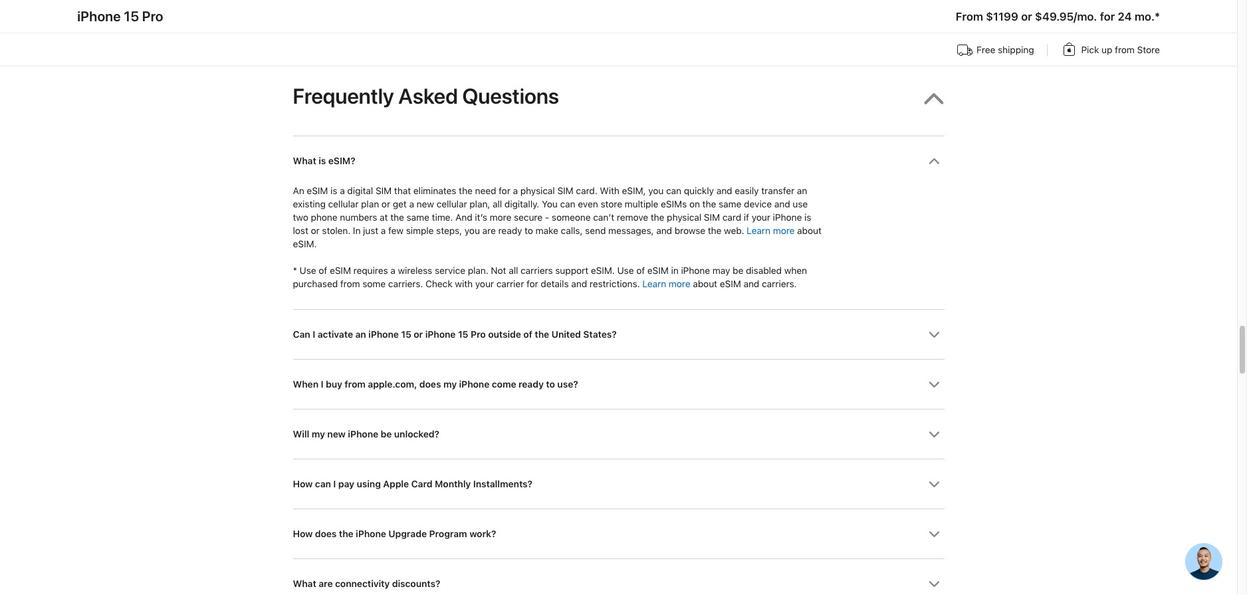 Task type: vqa. For each thing, say whether or not it's contained in the screenshot.
I within the Dropdown Button
yes



Task type: describe. For each thing, give the bounding box(es) containing it.
be inside * use of esim requires a wireless service plan. not all carriers support esim. use of esim in iphone may be disabled when purchased from some carriers. check with your carrier for details and restrictions.
[[733, 265, 743, 276]]

and left easily
[[716, 186, 732, 196]]

existing
[[293, 199, 326, 210]]

a left digital
[[340, 186, 345, 196]]

details
[[541, 279, 569, 289]]

upgrade
[[388, 529, 427, 539]]

$1199
[[986, 10, 1018, 23]]

list containing what is esim?
[[293, 135, 944, 595]]

wireless
[[398, 265, 432, 276]]

activate
[[318, 329, 353, 340]]

the left web.
[[708, 226, 722, 236]]

mo.
[[1135, 10, 1155, 23]]

how does the iphone upgrade program work?
[[293, 529, 496, 539]]

a left the few
[[381, 226, 386, 236]]

chevrondown image for unlocked?
[[929, 429, 940, 440]]

eliminates
[[413, 186, 456, 196]]

in
[[353, 226, 361, 236]]

2 carriers. from the left
[[762, 279, 797, 289]]

card.
[[576, 186, 598, 196]]

0 vertical spatial can
[[666, 186, 682, 196]]

1 vertical spatial physical
[[667, 212, 702, 223]]

all inside * use of esim requires a wireless service plan. not all carriers support esim. use of esim in iphone may be disabled when purchased from some carriers. check with your carrier for details and restrictions.
[[509, 265, 518, 276]]

how for how can i pay using apple card monthly installments?
[[293, 479, 313, 489]]

* use of esim requires a wireless service plan. not all carriers support esim. use of esim in iphone may be disabled when purchased from some carriers. check with your carrier for details and restrictions.
[[293, 265, 807, 289]]

card
[[723, 212, 741, 223]]

learn for learn more
[[747, 226, 771, 236]]

states?
[[583, 329, 617, 340]]

frequently asked questions
[[293, 83, 559, 109]]

more for learn more
[[773, 226, 795, 236]]

unlocked?
[[394, 429, 439, 440]]

connectivity
[[335, 579, 390, 589]]

iphone inside the an esim is a digital sim that eliminates the need for a physical sim card. with esim, you can quickly and easily transfer an existing cellular plan or get a new cellular plan, all digitally. you can even store multiple esims on the same device and use two phone numbers at the same time. and it's more secure - someone can't remove the physical sim card if your iphone is lost or stolen. in just a few simple steps, you are ready to make calls, send messages, and browse the web.
[[773, 212, 802, 223]]

some
[[363, 279, 386, 289]]

pay
[[338, 479, 354, 489]]

need
[[475, 186, 496, 196]]

more inside the an esim is a digital sim that eliminates the need for a physical sim card. with esim, you can quickly and easily transfer an existing cellular plan or get a new cellular plan, all digitally. you can even store multiple esims on the same device and use two phone numbers at the same time. and it's more secure - someone can't remove the physical sim card if your iphone is lost or stolen. in just a few simple steps, you are ready to make calls, send messages, and browse the web.
[[490, 212, 511, 223]]

0 vertical spatial for
[[1100, 10, 1115, 23]]

your inside the an esim is a digital sim that eliminates the need for a physical sim card. with esim, you can quickly and easily transfer an existing cellular plan or get a new cellular plan, all digitally. you can even store multiple esims on the same device and use two phone numbers at the same time. and it's more secure - someone can't remove the physical sim card if your iphone is lost or stolen. in just a few simple steps, you are ready to make calls, send messages, and browse the web.
[[752, 212, 771, 223]]

1 horizontal spatial can
[[560, 199, 575, 210]]

i for when
[[321, 379, 323, 390]]

numbers
[[340, 212, 377, 223]]

chevrondown image inside what is esim? dropdown button
[[929, 155, 940, 167]]

of inside dropdown button
[[523, 329, 532, 340]]

more for learn more about esim and carriers.
[[669, 279, 691, 289]]

purchased
[[293, 279, 338, 289]]

i for can
[[313, 329, 315, 340]]

when i buy from apple.com, does my iphone come ready to use?
[[293, 379, 578, 390]]

can inside dropdown button
[[315, 479, 331, 489]]

will my new iphone be unlocked? button
[[293, 410, 944, 459]]

carrier
[[496, 279, 524, 289]]

when i buy from apple.com, does my iphone come ready to use? button
[[293, 360, 944, 409]]

even
[[578, 199, 598, 210]]

1 vertical spatial is
[[331, 186, 337, 196]]

outside
[[488, 329, 521, 340]]

two
[[293, 212, 308, 223]]

can
[[293, 329, 310, 340]]

chevrondown image for can i activate an iphone 15 or iphone 15 pro outside of the united states?
[[929, 329, 940, 341]]

someone
[[552, 212, 591, 223]]

free shipping
[[977, 45, 1034, 55]]

1 vertical spatial about
[[693, 279, 717, 289]]

ready inside the an esim is a digital sim that eliminates the need for a physical sim card. with esim, you can quickly and easily transfer an existing cellular plan or get a new cellular plan, all digitally. you can even store multiple esims on the same device and use two phone numbers at the same time. and it's more secure - someone can't remove the physical sim card if your iphone is lost or stolen. in just a few simple steps, you are ready to make calls, send messages, and browse the web.
[[498, 226, 522, 236]]

discounts?
[[392, 579, 440, 589]]

chevrondown image for apple
[[929, 479, 940, 490]]

monthly
[[435, 479, 471, 489]]

what is esim?
[[293, 155, 355, 166]]

pro
[[471, 329, 486, 340]]

if
[[744, 212, 749, 223]]

0 vertical spatial same
[[719, 199, 742, 210]]

chevrondown image for how does the iphone upgrade program work?
[[929, 529, 940, 540]]

just
[[363, 226, 378, 236]]

and
[[455, 212, 472, 223]]

1 vertical spatial does
[[315, 529, 337, 539]]

send
[[585, 226, 606, 236]]

you
[[542, 199, 558, 210]]

/mo.
[[1074, 10, 1097, 23]]

about esim.
[[293, 226, 822, 249]]

1 vertical spatial learn more link
[[642, 279, 691, 289]]

what for what is esim?
[[293, 155, 316, 166]]

easily
[[735, 186, 759, 196]]

are inside dropdown button
[[319, 579, 333, 589]]

list item containing what is esim?
[[293, 135, 944, 309]]

2 cellular from the left
[[437, 199, 467, 210]]

2 horizontal spatial sim
[[704, 212, 720, 223]]

up
[[1102, 45, 1113, 55]]

chevrondown image inside what are connectivity discounts? dropdown button
[[929, 579, 940, 590]]

2 horizontal spatial is
[[804, 212, 811, 223]]

use?
[[557, 379, 578, 390]]

when
[[293, 379, 318, 390]]

stolen.
[[322, 226, 350, 236]]

what for what are connectivity discounts?
[[293, 579, 316, 589]]

0 horizontal spatial of
[[319, 265, 327, 276]]

1 horizontal spatial does
[[419, 379, 441, 390]]

how can i pay using apple card monthly installments?
[[293, 479, 533, 489]]

service
[[435, 265, 465, 276]]

an inside the an esim is a digital sim that eliminates the need for a physical sim card. with esim, you can quickly and easily transfer an existing cellular plan or get a new cellular plan, all digitally. you can even store multiple esims on the same device and use two phone numbers at the same time. and it's more secure - someone can't remove the physical sim card if your iphone is lost or stolen. in just a few simple steps, you are ready to make calls, send messages, and browse the web.
[[797, 186, 807, 196]]

shipping
[[998, 45, 1034, 55]]

phone
[[311, 212, 337, 223]]

an esim is a digital sim that eliminates the need for a physical sim card. with esim, you can quickly and easily transfer an existing cellular plan or get a new cellular plan, all digitally. you can even store multiple esims on the same device and use two phone numbers at the same time. and it's more secure - someone can't remove the physical sim card if your iphone is lost or stolen. in just a few simple steps, you are ready to make calls, send messages, and browse the web.
[[293, 186, 811, 236]]

in
[[671, 265, 679, 276]]

digitally.
[[505, 199, 539, 210]]

0 vertical spatial from
[[1115, 45, 1135, 55]]

not
[[491, 265, 506, 276]]

2 use from the left
[[617, 265, 634, 276]]

0 horizontal spatial same
[[407, 212, 429, 223]]

remove
[[617, 212, 648, 223]]

plan
[[361, 199, 379, 210]]

asked
[[399, 83, 458, 109]]

1 horizontal spatial sim
[[557, 186, 574, 196]]

may
[[713, 265, 730, 276]]

plan.
[[468, 265, 488, 276]]

esim up purchased
[[330, 265, 351, 276]]

pick up from store
[[1081, 45, 1160, 55]]

using
[[357, 479, 381, 489]]

esim?
[[328, 155, 355, 166]]

to inside the an esim is a digital sim that eliminates the need for a physical sim card. with esim, you can quickly and easily transfer an existing cellular plan or get a new cellular plan, all digitally. you can even store multiple esims on the same device and use two phone numbers at the same time. and it's more secure - someone can't remove the physical sim card if your iphone is lost or stolen. in just a few simple steps, you are ready to make calls, send messages, and browse the web.
[[525, 226, 533, 236]]

use
[[793, 199, 808, 210]]

0 horizontal spatial you
[[465, 226, 480, 236]]

work?
[[469, 529, 496, 539]]

transfer
[[761, 186, 795, 196]]

program
[[429, 529, 467, 539]]

can't
[[593, 212, 614, 223]]

frequently
[[293, 83, 394, 109]]

learn more about esim and carriers.
[[642, 279, 797, 289]]

all inside the an esim is a digital sim that eliminates the need for a physical sim card. with esim, you can quickly and easily transfer an existing cellular plan or get a new cellular plan, all digitally. you can even store multiple esims on the same device and use two phone numbers at the same time. and it's more secure - someone can't remove the physical sim card if your iphone is lost or stolen. in just a few simple steps, you are ready to make calls, send messages, and browse the web.
[[493, 199, 502, 210]]

support
[[555, 265, 588, 276]]



Task type: locate. For each thing, give the bounding box(es) containing it.
0 horizontal spatial physical
[[520, 186, 555, 196]]

* up purchased
[[293, 265, 297, 276]]

1 horizontal spatial i
[[321, 379, 323, 390]]

can up 'esims'
[[666, 186, 682, 196]]

use up the restrictions.
[[617, 265, 634, 276]]

0 vertical spatial about
[[797, 226, 822, 236]]

2 chevrondown image from the top
[[929, 529, 940, 540]]

1 use from the left
[[300, 265, 316, 276]]

from inside * use of esim requires a wireless service plan. not all carriers support esim. use of esim in iphone may be disabled when purchased from some carriers. check with your carrier for details and restrictions.
[[340, 279, 360, 289]]

are down it's
[[482, 226, 496, 236]]

new inside will my new iphone be unlocked? dropdown button
[[327, 429, 346, 440]]

secure
[[514, 212, 543, 223]]

all right plan,
[[493, 199, 502, 210]]

a right get
[[409, 199, 414, 210]]

all
[[493, 199, 502, 210], [509, 265, 518, 276]]

what is esim? button
[[293, 136, 944, 185]]

0 horizontal spatial all
[[493, 199, 502, 210]]

0 horizontal spatial learn more link
[[642, 279, 691, 289]]

chevrondown image inside how can i pay using apple card monthly installments? dropdown button
[[929, 479, 940, 490]]

i inside can i activate an iphone 15 or iphone 15 pro outside of the united states? dropdown button
[[313, 329, 315, 340]]

0 horizontal spatial esim.
[[293, 239, 317, 249]]

1 horizontal spatial an
[[797, 186, 807, 196]]

can left pay
[[315, 479, 331, 489]]

web.
[[724, 226, 744, 236]]

iphone
[[773, 212, 802, 223], [681, 265, 710, 276], [459, 379, 490, 390], [348, 429, 378, 440], [356, 529, 386, 539]]

esim down may
[[720, 279, 741, 289]]

on
[[689, 199, 700, 210]]

sim left the 'card'
[[704, 212, 720, 223]]

i inside when i buy from apple.com, does my iphone come ready to use? dropdown button
[[321, 379, 323, 390]]

how for how does the iphone upgrade program work?
[[293, 529, 313, 539]]

1 vertical spatial how
[[293, 529, 313, 539]]

0 vertical spatial esim.
[[293, 239, 317, 249]]

0 horizontal spatial are
[[319, 579, 333, 589]]

1 vertical spatial are
[[319, 579, 333, 589]]

0 vertical spatial to
[[525, 226, 533, 236]]

learn down if
[[747, 226, 771, 236]]

or right lost at top
[[311, 226, 320, 236]]

physical up browse
[[667, 212, 702, 223]]

or right $1199
[[1021, 10, 1032, 23]]

and left browse
[[656, 226, 672, 236]]

requires
[[353, 265, 388, 276]]

chevrondown image
[[929, 155, 940, 167], [929, 379, 940, 390], [929, 429, 940, 440], [929, 479, 940, 490], [929, 579, 940, 590]]

does
[[419, 379, 441, 390], [315, 529, 337, 539]]

and inside * use of esim requires a wireless service plan. not all carriers support esim. use of esim in iphone may be disabled when purchased from some carriers. check with your carrier for details and restrictions.
[[571, 279, 587, 289]]

more
[[490, 212, 511, 223], [773, 226, 795, 236], [669, 279, 691, 289]]

physical up you
[[520, 186, 555, 196]]

an
[[797, 186, 807, 196], [355, 329, 366, 340]]

messages,
[[608, 226, 654, 236]]

more down in
[[669, 279, 691, 289]]

cellular up time.
[[437, 199, 467, 210]]

is left esim?
[[319, 155, 326, 166]]

0 horizontal spatial be
[[381, 429, 392, 440]]

chevrondown image inside how does the iphone upgrade program work? dropdown button
[[929, 529, 940, 540]]

lost
[[293, 226, 308, 236]]

the inside how does the iphone upgrade program work? dropdown button
[[339, 529, 353, 539]]

0 horizontal spatial does
[[315, 529, 337, 539]]

1 horizontal spatial cellular
[[437, 199, 467, 210]]

list
[[77, 40, 1160, 63], [293, 135, 944, 595]]

use
[[300, 265, 316, 276], [617, 265, 634, 276]]

to inside dropdown button
[[546, 379, 555, 390]]

from inside when i buy from apple.com, does my iphone come ready to use? dropdown button
[[345, 379, 366, 390]]

few
[[388, 226, 404, 236]]

what are connectivity discounts?
[[293, 579, 440, 589]]

what inside dropdown button
[[293, 155, 316, 166]]

simple
[[406, 226, 434, 236]]

from left some
[[340, 279, 360, 289]]

0 horizontal spatial more
[[490, 212, 511, 223]]

1 vertical spatial your
[[475, 279, 494, 289]]

apple.com,
[[368, 379, 417, 390]]

2 how from the top
[[293, 529, 313, 539]]

from $1199 or $49.95 /mo. for 24 mo. *
[[956, 10, 1160, 23]]

a up digitally.
[[513, 186, 518, 196]]

0 horizontal spatial cellular
[[328, 199, 359, 210]]

will
[[293, 429, 309, 440]]

iphone 15 pro link
[[77, 8, 163, 25]]

esims
[[661, 199, 687, 210]]

1 horizontal spatial you
[[648, 186, 664, 196]]

the right on
[[703, 199, 716, 210]]

2 iphone 15 from the left
[[425, 329, 468, 340]]

chevrondown image for does
[[929, 379, 940, 390]]

* inside * use of esim requires a wireless service plan. not all carriers support esim. use of esim in iphone may be disabled when purchased from some carriers. check with your carrier for details and restrictions.
[[293, 265, 297, 276]]

new down eliminates
[[417, 199, 434, 210]]

i left pay
[[333, 479, 336, 489]]

buy
[[326, 379, 342, 390]]

0 vertical spatial *
[[1155, 10, 1160, 23]]

more down use
[[773, 226, 795, 236]]

your inside * use of esim requires a wireless service plan. not all carriers support esim. use of esim in iphone may be disabled when purchased from some carriers. check with your carrier for details and restrictions.
[[475, 279, 494, 289]]

your down 'plan.'
[[475, 279, 494, 289]]

list item
[[293, 135, 944, 309]]

1 chevrondown image from the top
[[929, 155, 940, 167]]

my inside dropdown button
[[312, 429, 325, 440]]

0 vertical spatial more
[[490, 212, 511, 223]]

how
[[293, 479, 313, 489], [293, 529, 313, 539]]

learn more link down if
[[747, 226, 795, 236]]

apple
[[383, 479, 409, 489]]

1 horizontal spatial new
[[417, 199, 434, 210]]

use up purchased
[[300, 265, 316, 276]]

a inside * use of esim requires a wireless service plan. not all carriers support esim. use of esim in iphone may be disabled when purchased from some carriers. check with your carrier for details and restrictions.
[[390, 265, 395, 276]]

2 horizontal spatial can
[[666, 186, 682, 196]]

the down pay
[[339, 529, 353, 539]]

* right 24
[[1155, 10, 1160, 23]]

get
[[393, 199, 407, 210]]

about inside about esim.
[[797, 226, 822, 236]]

frequently asked questions button
[[293, 59, 944, 135]]

be
[[733, 265, 743, 276], [381, 429, 392, 440]]

carriers. down disabled
[[762, 279, 797, 289]]

to
[[525, 226, 533, 236], [546, 379, 555, 390]]

what are connectivity discounts? button
[[293, 559, 944, 595]]

same up the 'card'
[[719, 199, 742, 210]]

esim. up the restrictions.
[[591, 265, 615, 276]]

1 vertical spatial *
[[293, 265, 297, 276]]

1 horizontal spatial all
[[509, 265, 518, 276]]

1 horizontal spatial learn more link
[[747, 226, 795, 236]]

1 vertical spatial my
[[312, 429, 325, 440]]

disabled
[[746, 265, 782, 276]]

1 horizontal spatial for
[[527, 279, 538, 289]]

esim left in
[[647, 265, 669, 276]]

1 vertical spatial from
[[340, 279, 360, 289]]

carriers
[[521, 265, 553, 276]]

i right can
[[313, 329, 315, 340]]

is down use
[[804, 212, 811, 223]]

to left use? at the left of the page
[[546, 379, 555, 390]]

chevrondown image inside when i buy from apple.com, does my iphone come ready to use? dropdown button
[[929, 379, 940, 390]]

how can i pay using apple card monthly installments? button
[[293, 460, 944, 509]]

0 vertical spatial ready
[[498, 226, 522, 236]]

2 what from the top
[[293, 579, 316, 589]]

be right may
[[733, 265, 743, 276]]

cellular up numbers
[[328, 199, 359, 210]]

1 vertical spatial can
[[560, 199, 575, 210]]

5 chevrondown image from the top
[[929, 579, 940, 590]]

my inside dropdown button
[[443, 379, 457, 390]]

0 horizontal spatial sim
[[376, 186, 392, 196]]

ready inside dropdown button
[[519, 379, 544, 390]]

of up the restrictions.
[[636, 265, 645, 276]]

new right will
[[327, 429, 346, 440]]

or up when i buy from apple.com, does my iphone come ready to use?
[[414, 329, 423, 340]]

chevrondown image inside will my new iphone be unlocked? dropdown button
[[929, 429, 940, 440]]

check
[[426, 279, 453, 289]]

0 horizontal spatial i
[[313, 329, 315, 340]]

learn more link down in
[[642, 279, 691, 289]]

i inside how can i pay using apple card monthly installments? dropdown button
[[333, 479, 336, 489]]

for down carriers on the top of page
[[527, 279, 538, 289]]

esim up existing
[[307, 186, 328, 196]]

list containing free shipping
[[77, 40, 1160, 63]]

from
[[956, 10, 983, 23]]

my down the can i activate an iphone 15 or iphone 15 pro outside of the united states?
[[443, 379, 457, 390]]

1 horizontal spatial same
[[719, 199, 742, 210]]

*
[[1155, 10, 1160, 23], [293, 265, 297, 276]]

carriers.
[[388, 279, 423, 289], [762, 279, 797, 289]]

or
[[1021, 10, 1032, 23], [382, 199, 390, 210], [311, 226, 320, 236], [414, 329, 423, 340]]

does right apple.com,
[[419, 379, 441, 390]]

1 horizontal spatial my
[[443, 379, 457, 390]]

for inside the an esim is a digital sim that eliminates the need for a physical sim card. with esim, you can quickly and easily transfer an existing cellular plan or get a new cellular plan, all digitally. you can even store multiple esims on the same device and use two phone numbers at the same time. and it's more secure - someone can't remove the physical sim card if your iphone is lost or stolen. in just a few simple steps, you are ready to make calls, send messages, and browse the web.
[[499, 186, 510, 196]]

2 chevrondown image from the top
[[929, 379, 940, 390]]

-
[[545, 212, 549, 223]]

you up the multiple
[[648, 186, 664, 196]]

or inside dropdown button
[[414, 329, 423, 340]]

1 vertical spatial ready
[[519, 379, 544, 390]]

you down the and on the top left of page
[[465, 226, 480, 236]]

1 horizontal spatial about
[[797, 226, 822, 236]]

be inside dropdown button
[[381, 429, 392, 440]]

2 vertical spatial is
[[804, 212, 811, 223]]

0 vertical spatial your
[[752, 212, 771, 223]]

2 vertical spatial from
[[345, 379, 366, 390]]

0 vertical spatial how
[[293, 479, 313, 489]]

for right need
[[499, 186, 510, 196]]

2 vertical spatial more
[[669, 279, 691, 289]]

1 iphone 15 from the left
[[368, 329, 411, 340]]

1 what from the top
[[293, 155, 316, 166]]

1 cellular from the left
[[328, 199, 359, 210]]

iphone 15 pro
[[77, 8, 163, 25]]

is left digital
[[331, 186, 337, 196]]

what left connectivity
[[293, 579, 316, 589]]

4 chevrondown image from the top
[[929, 479, 940, 490]]

0 vertical spatial learn more link
[[747, 226, 795, 236]]

1 horizontal spatial carriers.
[[762, 279, 797, 289]]

from right up
[[1115, 45, 1135, 55]]

card
[[411, 479, 433, 489]]

0 horizontal spatial carriers.
[[388, 279, 423, 289]]

0 horizontal spatial learn
[[642, 279, 666, 289]]

1 vertical spatial all
[[509, 265, 518, 276]]

0 horizontal spatial to
[[525, 226, 533, 236]]

make
[[536, 226, 558, 236]]

learn for learn more about esim and carriers.
[[642, 279, 666, 289]]

an right activate
[[355, 329, 366, 340]]

my right will
[[312, 429, 325, 440]]

or up at
[[382, 199, 390, 210]]

when
[[784, 265, 807, 276]]

come
[[492, 379, 516, 390]]

0 vertical spatial learn
[[747, 226, 771, 236]]

an inside dropdown button
[[355, 329, 366, 340]]

the up plan,
[[459, 186, 473, 196]]

0 horizontal spatial is
[[319, 155, 326, 166]]

1 horizontal spatial use
[[617, 265, 634, 276]]

and down support
[[571, 279, 587, 289]]

of right outside
[[523, 329, 532, 340]]

1 chevrondown image from the top
[[929, 329, 940, 341]]

iphone down use
[[773, 212, 802, 223]]

iphone inside * use of esim requires a wireless service plan. not all carriers support esim. use of esim in iphone may be disabled when purchased from some carriers. check with your carrier for details and restrictions.
[[681, 265, 710, 276]]

restrictions.
[[590, 279, 640, 289]]

1 how from the top
[[293, 479, 313, 489]]

0 vertical spatial chevrondown image
[[929, 329, 940, 341]]

from right buy
[[345, 379, 366, 390]]

browse
[[675, 226, 705, 236]]

what inside dropdown button
[[293, 579, 316, 589]]

iphone 15 up apple.com,
[[368, 329, 411, 340]]

same
[[719, 199, 742, 210], [407, 212, 429, 223]]

1 vertical spatial i
[[321, 379, 323, 390]]

iphone up using in the left bottom of the page
[[348, 429, 378, 440]]

to down secure
[[525, 226, 533, 236]]

the up the few
[[390, 212, 404, 223]]

same up simple
[[407, 212, 429, 223]]

chevrondown image
[[929, 329, 940, 341], [929, 529, 940, 540]]

is inside dropdown button
[[319, 155, 326, 166]]

does up connectivity
[[315, 529, 337, 539]]

plan,
[[470, 199, 490, 210]]

1 vertical spatial you
[[465, 226, 480, 236]]

more right it's
[[490, 212, 511, 223]]

0 vertical spatial physical
[[520, 186, 555, 196]]

learn more
[[747, 226, 795, 236]]

sim left that
[[376, 186, 392, 196]]

how does the iphone upgrade program work? button
[[293, 509, 944, 559]]

0 vertical spatial you
[[648, 186, 664, 196]]

about down may
[[693, 279, 717, 289]]

1 horizontal spatial *
[[1155, 10, 1160, 23]]

0 vertical spatial new
[[417, 199, 434, 210]]

your down device
[[752, 212, 771, 223]]

about down use
[[797, 226, 822, 236]]

esim
[[307, 186, 328, 196], [330, 265, 351, 276], [647, 265, 669, 276], [720, 279, 741, 289]]

iphone left come
[[459, 379, 490, 390]]

what
[[293, 155, 316, 166], [293, 579, 316, 589]]

all up carrier
[[509, 265, 518, 276]]

with
[[600, 186, 620, 196]]

iphone 15 left pro
[[425, 329, 468, 340]]

iphone inside dropdown button
[[348, 429, 378, 440]]

an up use
[[797, 186, 807, 196]]

2 horizontal spatial of
[[636, 265, 645, 276]]

are left connectivity
[[319, 579, 333, 589]]

free
[[977, 45, 996, 55]]

2 horizontal spatial for
[[1100, 10, 1115, 23]]

iphone right in
[[681, 265, 710, 276]]

from
[[1115, 45, 1135, 55], [340, 279, 360, 289], [345, 379, 366, 390]]

2 vertical spatial for
[[527, 279, 538, 289]]

store
[[1137, 45, 1160, 55]]

1 vertical spatial chevrondown image
[[929, 529, 940, 540]]

esim. inside about esim.
[[293, 239, 317, 249]]

for inside * use of esim requires a wireless service plan. not all carriers support esim. use of esim in iphone may be disabled when purchased from some carriers. check with your carrier for details and restrictions.
[[527, 279, 538, 289]]

learn
[[747, 226, 771, 236], [642, 279, 666, 289]]

1 carriers. from the left
[[388, 279, 423, 289]]

0 vertical spatial all
[[493, 199, 502, 210]]

pick
[[1081, 45, 1099, 55]]

and down disabled
[[744, 279, 759, 289]]

1 vertical spatial learn
[[642, 279, 666, 289]]

esim. inside * use of esim requires a wireless service plan. not all carriers support esim. use of esim in iphone may be disabled when purchased from some carriers. check with your carrier for details and restrictions.
[[591, 265, 615, 276]]

1 vertical spatial same
[[407, 212, 429, 223]]

sim
[[376, 186, 392, 196], [557, 186, 574, 196], [704, 212, 720, 223]]

quickly
[[684, 186, 714, 196]]

1 vertical spatial to
[[546, 379, 555, 390]]

the left united
[[535, 329, 549, 340]]

learn right the restrictions.
[[642, 279, 666, 289]]

of
[[319, 265, 327, 276], [636, 265, 645, 276], [523, 329, 532, 340]]

i left buy
[[321, 379, 323, 390]]

1 horizontal spatial learn
[[747, 226, 771, 236]]

at
[[380, 212, 388, 223]]

can i activate an iphone 15 or iphone 15 pro outside of the united states? button
[[293, 310, 944, 359]]

0 horizontal spatial *
[[293, 265, 297, 276]]

store
[[601, 199, 622, 210]]

0 vertical spatial my
[[443, 379, 457, 390]]

an
[[293, 186, 304, 196]]

a left wireless
[[390, 265, 395, 276]]

for
[[1100, 10, 1115, 23], [499, 186, 510, 196], [527, 279, 538, 289]]

the down the multiple
[[651, 212, 664, 223]]

new inside the an esim is a digital sim that eliminates the need for a physical sim card. with esim, you can quickly and easily transfer an existing cellular plan or get a new cellular plan, all digitally. you can even store multiple esims on the same device and use two phone numbers at the same time. and it's more secure - someone can't remove the physical sim card if your iphone is lost or stolen. in just a few simple steps, you are ready to make calls, send messages, and browse the web.
[[417, 199, 434, 210]]

the inside can i activate an iphone 15 or iphone 15 pro outside of the united states? dropdown button
[[535, 329, 549, 340]]

0 horizontal spatial use
[[300, 265, 316, 276]]

1 horizontal spatial iphone 15
[[425, 329, 468, 340]]

and down the transfer
[[774, 199, 790, 210]]

1 horizontal spatial more
[[669, 279, 691, 289]]

1 horizontal spatial are
[[482, 226, 496, 236]]

ready right come
[[519, 379, 544, 390]]

0 horizontal spatial my
[[312, 429, 325, 440]]

are inside the an esim is a digital sim that eliminates the need for a physical sim card. with esim, you can quickly and easily transfer an existing cellular plan or get a new cellular plan, all digitally. you can even store multiple esims on the same device and use two phone numbers at the same time. and it's more secure - someone can't remove the physical sim card if your iphone is lost or stolen. in just a few simple steps, you are ready to make calls, send messages, and browse the web.
[[482, 226, 496, 236]]

2 horizontal spatial more
[[773, 226, 795, 236]]

chevrondown image inside can i activate an iphone 15 or iphone 15 pro outside of the united states? dropdown button
[[929, 329, 940, 341]]

questions
[[462, 83, 559, 109]]

carriers. inside * use of esim requires a wireless service plan. not all carriers support esim. use of esim in iphone may be disabled when purchased from some carriers. check with your carrier for details and restrictions.
[[388, 279, 423, 289]]

be left unlocked?
[[381, 429, 392, 440]]

carriers. down wireless
[[388, 279, 423, 289]]

0 horizontal spatial iphone 15
[[368, 329, 411, 340]]

sim up you
[[557, 186, 574, 196]]

0 horizontal spatial for
[[499, 186, 510, 196]]

3 chevrondown image from the top
[[929, 429, 940, 440]]

esim. down lost at top
[[293, 239, 317, 249]]

1 vertical spatial for
[[499, 186, 510, 196]]

2 vertical spatial can
[[315, 479, 331, 489]]

0 vertical spatial are
[[482, 226, 496, 236]]

1 horizontal spatial your
[[752, 212, 771, 223]]

1 vertical spatial new
[[327, 429, 346, 440]]

esim,
[[622, 186, 646, 196]]

of up purchased
[[319, 265, 327, 276]]

can up the someone
[[560, 199, 575, 210]]

iphone left 'upgrade'
[[356, 529, 386, 539]]

1 horizontal spatial of
[[523, 329, 532, 340]]

esim inside the an esim is a digital sim that eliminates the need for a physical sim card. with esim, you can quickly and easily transfer an existing cellular plan or get a new cellular plan, all digitally. you can even store multiple esims on the same device and use two phone numbers at the same time. and it's more secure - someone can't remove the physical sim card if your iphone is lost or stolen. in just a few simple steps, you are ready to make calls, send messages, and browse the web.
[[307, 186, 328, 196]]

0 vertical spatial is
[[319, 155, 326, 166]]

united
[[552, 329, 581, 340]]

for left 24
[[1100, 10, 1115, 23]]

ready down secure
[[498, 226, 522, 236]]

1 vertical spatial esim.
[[591, 265, 615, 276]]

what up an
[[293, 155, 316, 166]]

1 horizontal spatial is
[[331, 186, 337, 196]]

digital
[[347, 186, 373, 196]]



